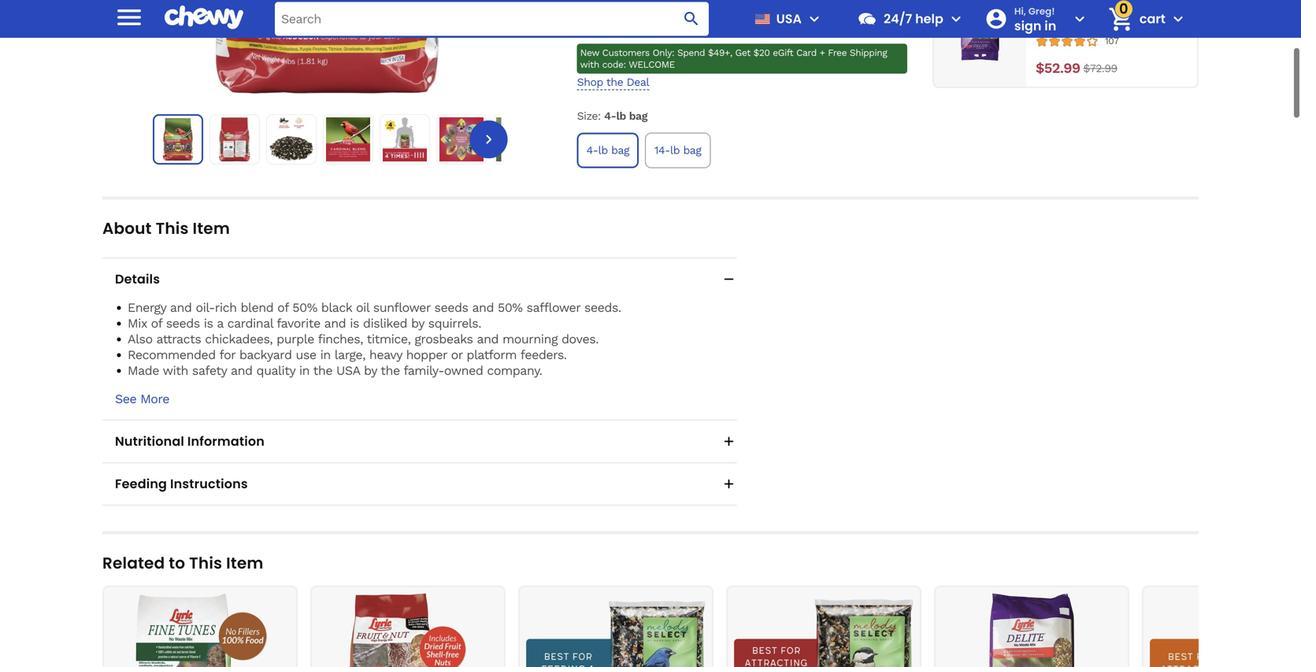 Task type: vqa. For each thing, say whether or not it's contained in the screenshot.
CHICKEN related to Hill's Science Diet Adult Perfect Weight Chicken Recipe Dry Cat Food
no



Task type: locate. For each thing, give the bounding box(es) containing it.
deal
[[627, 76, 649, 89]]

0 vertical spatial lyric delite high protein no waste mix wild bird food, 20-lb bag image
[[941, 0, 1020, 61]]

0 horizontal spatial is
[[204, 316, 213, 331]]

in down use
[[299, 363, 310, 378]]

1 vertical spatial in
[[299, 363, 310, 378]]

1 horizontal spatial is
[[350, 316, 359, 331]]

24/7 help
[[884, 10, 944, 28]]

new
[[580, 47, 600, 58]]

platform
[[467, 347, 517, 362]]

bag right 14-
[[684, 144, 702, 157]]

see more
[[115, 392, 169, 407]]

1 horizontal spatial lb
[[617, 109, 626, 122]]

this right to
[[189, 552, 222, 574]]

2 horizontal spatial lb
[[670, 144, 680, 157]]

0 horizontal spatial 50%
[[293, 300, 317, 315]]

bag for 4-lb bag
[[612, 144, 630, 157]]

4- right :
[[604, 109, 617, 122]]

submit search image
[[682, 9, 701, 28]]

and down for
[[231, 363, 253, 378]]

bag inside 14-lb bag button
[[684, 144, 702, 157]]

0 vertical spatial audubon park cardinal blend wild bird food, 4-lb bag slide 1 of 8 image
[[216, 0, 439, 94]]

seeds up "attracts"
[[166, 316, 200, 331]]

seeds
[[435, 300, 468, 315], [166, 316, 200, 331]]

to
[[169, 552, 185, 574]]

shop the deal button
[[577, 75, 649, 90]]

feeders.
[[521, 347, 567, 362]]

finches,
[[318, 332, 363, 347]]

0 horizontal spatial by
[[364, 363, 377, 378]]

with down recommended
[[163, 363, 188, 378]]

bag
[[629, 109, 648, 122], [612, 144, 630, 157], [684, 144, 702, 157]]

nutritional
[[115, 433, 184, 450]]

0 horizontal spatial usa
[[336, 363, 360, 378]]

bag for 14-lb bag
[[684, 144, 702, 157]]

in
[[320, 347, 331, 362], [299, 363, 310, 378]]

lb down :
[[598, 144, 608, 157]]

cart
[[1140, 10, 1166, 28]]

0 horizontal spatial with
[[163, 363, 188, 378]]

bag down size : 4-lb bag
[[612, 144, 630, 157]]

size : 4-lb bag
[[577, 109, 648, 122]]

the
[[607, 76, 623, 89], [313, 363, 333, 378], [381, 363, 400, 378]]

0 horizontal spatial this
[[156, 217, 189, 240]]

disliked
[[363, 316, 407, 331]]

seeds up the squirrels. on the top of the page
[[435, 300, 468, 315]]

4- inside button
[[587, 144, 598, 157]]

2 horizontal spatial the
[[607, 76, 623, 89]]

help
[[916, 10, 944, 28]]

cart menu image
[[1169, 9, 1188, 28]]

1 horizontal spatial usa
[[777, 10, 802, 28]]

with down new
[[580, 59, 600, 70]]

menu image
[[113, 1, 145, 33]]

$49+,
[[708, 47, 733, 58]]

for
[[219, 347, 235, 362]]

1 vertical spatial this
[[189, 552, 222, 574]]

chickadees,
[[205, 332, 273, 347]]

chewy support image
[[857, 9, 878, 29]]

sign
[[1015, 17, 1042, 34]]

lb right :
[[617, 109, 626, 122]]

1 vertical spatial item
[[226, 552, 264, 574]]

1 horizontal spatial of
[[277, 300, 289, 315]]

is left the a
[[204, 316, 213, 331]]

0 horizontal spatial of
[[151, 316, 162, 331]]

melody select hot pepper blend bird food, 4.5-lb bag image
[[1150, 594, 1302, 667]]

blend
[[241, 300, 274, 315]]

item
[[193, 217, 230, 240], [226, 552, 264, 574]]

feeding instructions
[[115, 475, 248, 493]]

4-
[[604, 109, 617, 122], [587, 144, 598, 157]]

lb for 14-lb bag
[[670, 144, 680, 157]]

4- down size
[[587, 144, 598, 157]]

hi,
[[1015, 5, 1027, 18]]

size
[[577, 109, 598, 122]]

$72.99 text field
[[1084, 60, 1118, 77]]

in right use
[[320, 347, 331, 362]]

this
[[156, 217, 189, 240], [189, 552, 222, 574]]

lb inside button
[[670, 144, 680, 157]]

nutritional information image
[[721, 434, 737, 450]]

0 vertical spatial item
[[193, 217, 230, 240]]

1 horizontal spatial seeds
[[435, 300, 468, 315]]

0 vertical spatial with
[[580, 59, 600, 70]]

1 vertical spatial 4-
[[587, 144, 598, 157]]

1 vertical spatial seeds
[[166, 316, 200, 331]]

purple
[[277, 332, 314, 347]]

50%
[[293, 300, 317, 315], [498, 300, 523, 315]]

customers
[[602, 47, 650, 58]]

feeding
[[115, 475, 167, 493]]

mourning
[[503, 332, 558, 347]]

this right about
[[156, 217, 189, 240]]

0 vertical spatial this
[[156, 217, 189, 240]]

of up favorite
[[277, 300, 289, 315]]

details image
[[721, 271, 737, 287]]

is
[[204, 316, 213, 331], [350, 316, 359, 331]]

0 horizontal spatial 4-
[[587, 144, 598, 157]]

1 vertical spatial usa
[[336, 363, 360, 378]]

lb right 4-lb bag
[[670, 144, 680, 157]]

0 horizontal spatial seeds
[[166, 316, 200, 331]]

with
[[580, 59, 600, 70], [163, 363, 188, 378]]

lb
[[617, 109, 626, 122], [598, 144, 608, 157], [670, 144, 680, 157]]

shipping
[[850, 47, 888, 58]]

the inside new customers only: spend $49+, get $20 egift card + free shipping with code: welcome shop the deal
[[607, 76, 623, 89]]

1 vertical spatial audubon park cardinal blend wild bird food, 4-lb bag slide 1 of 8 image
[[157, 118, 199, 161]]

greg!
[[1029, 5, 1055, 18]]

by
[[411, 316, 424, 331], [364, 363, 377, 378]]

about
[[102, 217, 152, 240]]

a
[[217, 316, 223, 331]]

melody select songbird supreme bird food, 4-lb bag image
[[526, 594, 706, 667]]

list
[[153, 114, 544, 165], [102, 586, 1302, 667]]

doves.
[[562, 332, 599, 347]]

$52.99 $72.99
[[1036, 60, 1118, 77]]

usa left menu icon
[[777, 10, 802, 28]]

1 vertical spatial with
[[163, 363, 188, 378]]

0 vertical spatial by
[[411, 316, 424, 331]]

1 horizontal spatial the
[[381, 363, 400, 378]]

sunflower
[[373, 300, 431, 315]]

by down 'sunflower'
[[411, 316, 424, 331]]

the down use
[[313, 363, 333, 378]]

0 horizontal spatial lb
[[598, 144, 608, 157]]

1 horizontal spatial this
[[189, 552, 222, 574]]

rich
[[215, 300, 237, 315]]

:
[[598, 109, 601, 122]]

grosbeaks
[[415, 332, 473, 347]]

group
[[574, 130, 911, 171]]

14-
[[655, 144, 670, 157]]

owned
[[444, 363, 483, 378]]

oil-
[[196, 300, 215, 315]]

lyric delite high protein no waste mix wild bird food, 20-lb bag image
[[941, 0, 1020, 61], [942, 594, 1122, 667]]

usa inside energy and oil-rich blend of 50% black oil sunflower seeds and 50% safflower seeds. mix of seeds is a cardinal favorite and is disliked by squirrels. also attracts chickadees, purple finches, titmice, grosbeaks and mourning doves. recommended for backyard use in large, heavy hopper or platform feeders. made with safety and quality in the usa by the family-owned company.
[[336, 363, 360, 378]]

the down heavy
[[381, 363, 400, 378]]

0 horizontal spatial the
[[313, 363, 333, 378]]

favorite
[[277, 316, 320, 331]]

by down heavy
[[364, 363, 377, 378]]

items image
[[1107, 5, 1135, 33]]

usa down large,
[[336, 363, 360, 378]]

lb inside button
[[598, 144, 608, 157]]

0 vertical spatial usa
[[777, 10, 802, 28]]

audubon park cardinal blend wild bird food, 4-lb bag slide 1 of 8 image
[[216, 0, 439, 94], [157, 118, 199, 161]]

1 horizontal spatial with
[[580, 59, 600, 70]]

cart link
[[1102, 0, 1166, 38]]

feeding instructions image
[[721, 476, 737, 492]]

chewy home image
[[165, 0, 243, 35]]

help menu image
[[947, 9, 966, 28]]

quality
[[257, 363, 295, 378]]

1 horizontal spatial by
[[411, 316, 424, 331]]

lyric fruit & nut high energy mix wild bird food, 20-lb bag image
[[318, 594, 498, 667]]

50% up mourning in the left of the page
[[498, 300, 523, 315]]

0 vertical spatial in
[[320, 347, 331, 362]]

also
[[128, 332, 153, 347]]

safflower
[[527, 300, 581, 315]]

Product search field
[[275, 2, 709, 36]]

2 is from the left
[[350, 316, 359, 331]]

the down code:
[[607, 76, 623, 89]]

with inside new customers only: spend $49+, get $20 egift card + free shipping with code: welcome shop the deal
[[580, 59, 600, 70]]

is down the oil on the top of the page
[[350, 316, 359, 331]]

50% up favorite
[[293, 300, 317, 315]]

$52.99 text field
[[1036, 60, 1081, 77]]

1 horizontal spatial 4-
[[604, 109, 617, 122]]

and up the squirrels. on the top of the page
[[472, 300, 494, 315]]

instructions
[[170, 475, 248, 493]]

24/7
[[884, 10, 913, 28]]

107
[[1105, 36, 1119, 47]]

of down the energy
[[151, 316, 162, 331]]

1 horizontal spatial 50%
[[498, 300, 523, 315]]

usa
[[777, 10, 802, 28], [336, 363, 360, 378]]

and
[[170, 300, 192, 315], [472, 300, 494, 315], [324, 316, 346, 331], [477, 332, 499, 347], [231, 363, 253, 378]]

bag inside 4-lb bag button
[[612, 144, 630, 157]]

+
[[820, 47, 825, 58]]

1 vertical spatial of
[[151, 316, 162, 331]]



Task type: describe. For each thing, give the bounding box(es) containing it.
account menu image
[[1071, 9, 1090, 28]]

family-
[[404, 363, 444, 378]]

4-lb bag button
[[577, 133, 639, 168]]

0 horizontal spatial in
[[299, 363, 310, 378]]

heavy
[[369, 347, 402, 362]]

1 vertical spatial lyric delite high protein no waste mix wild bird food, 20-lb bag image
[[942, 594, 1122, 667]]

seeds.
[[585, 300, 621, 315]]

shop
[[577, 76, 603, 89]]

audubon park cardinal blend wild bird food, 4-lb bag slide 2 of 8 image
[[213, 117, 257, 162]]

$20
[[754, 47, 770, 58]]

0 vertical spatial list
[[153, 114, 544, 165]]

usa inside popup button
[[777, 10, 802, 28]]

get
[[736, 47, 751, 58]]

audubon park cardinal blend wild bird food, 4-lb bag slide 7 of 8 image
[[496, 117, 541, 162]]

more
[[140, 392, 169, 407]]

2 50% from the left
[[498, 300, 523, 315]]

safety
[[192, 363, 227, 378]]

large,
[[335, 347, 366, 362]]

lb for 4-lb bag
[[598, 144, 608, 157]]

related
[[102, 552, 165, 574]]

24/7 help link
[[851, 0, 944, 38]]

audubon park cardinal blend wild bird food, 4-lb bag slide 5 of 8 image
[[383, 117, 427, 162]]

0 horizontal spatial audubon park cardinal blend wild bird food, 4-lb bag slide 1 of 8 image
[[157, 118, 199, 161]]

Search text field
[[275, 2, 709, 36]]

attracts
[[156, 332, 201, 347]]

about this item
[[102, 217, 230, 240]]

squirrels.
[[428, 316, 481, 331]]

details
[[115, 270, 160, 288]]

usa button
[[749, 0, 824, 38]]

mix
[[128, 316, 147, 331]]

0 vertical spatial of
[[277, 300, 289, 315]]

code:
[[602, 59, 626, 70]]

company.
[[487, 363, 542, 378]]

1 vertical spatial list
[[102, 586, 1302, 667]]

$52.99
[[1036, 60, 1081, 77]]

$72.99
[[1084, 62, 1118, 75]]

1 vertical spatial by
[[364, 363, 377, 378]]

hopper
[[406, 347, 447, 362]]

made
[[128, 363, 159, 378]]

spend
[[678, 47, 705, 58]]

4-lb bag
[[587, 144, 630, 157]]

black
[[321, 300, 352, 315]]

0 vertical spatial 4-
[[604, 109, 617, 122]]

14-lb bag
[[655, 144, 702, 157]]

titmice,
[[367, 332, 411, 347]]

1 50% from the left
[[293, 300, 317, 315]]

with inside energy and oil-rich blend of 50% black oil sunflower seeds and 50% safflower seeds. mix of seeds is a cardinal favorite and is disliked by squirrels. also attracts chickadees, purple finches, titmice, grosbeaks and mourning doves. recommended for backyard use in large, heavy hopper or platform feeders. made with safety and quality in the usa by the family-owned company.
[[163, 363, 188, 378]]

new customers only: spend $49+, get $20 egift card + free shipping with code: welcome shop the deal
[[577, 47, 888, 89]]

and up platform
[[477, 332, 499, 347]]

1 horizontal spatial audubon park cardinal blend wild bird food, 4-lb bag slide 1 of 8 image
[[216, 0, 439, 94]]

recommended
[[128, 347, 216, 362]]

in
[[1045, 17, 1057, 34]]

information
[[187, 433, 265, 450]]

and down black
[[324, 316, 346, 331]]

melody select nut fruit & berry bird food, 4.5-lb bag image
[[734, 594, 914, 667]]

card
[[797, 47, 817, 58]]

use
[[296, 347, 316, 362]]

egift
[[773, 47, 794, 58]]

audubon park cardinal blend wild bird food, 4-lb bag slide 3 of 8 image
[[269, 117, 314, 162]]

energy
[[128, 300, 166, 315]]

backyard
[[239, 347, 292, 362]]

only:
[[653, 47, 675, 58]]

or
[[451, 347, 463, 362]]

1 horizontal spatial in
[[320, 347, 331, 362]]

welcome
[[629, 59, 675, 70]]

and left oil-
[[170, 300, 192, 315]]

oil
[[356, 300, 369, 315]]

related to this item
[[102, 552, 264, 574]]

energy and oil-rich blend of 50% black oil sunflower seeds and 50% safflower seeds. mix of seeds is a cardinal favorite and is disliked by squirrels. also attracts chickadees, purple finches, titmice, grosbeaks and mourning doves. recommended for backyard use in large, heavy hopper or platform feeders. made with safety and quality in the usa by the family-owned company.
[[128, 300, 621, 378]]

free
[[828, 47, 847, 58]]

lyric fine tunes no waste mix wild bird food, 15-lb bag image
[[110, 594, 290, 667]]

see
[[115, 392, 137, 407]]

1 is from the left
[[204, 316, 213, 331]]

audubon park cardinal blend wild bird food, 4-lb bag slide 6 of 8 image
[[440, 117, 484, 162]]

nutritional information
[[115, 433, 265, 450]]

14-lb bag button
[[645, 133, 711, 168]]

cardinal
[[227, 316, 273, 331]]

menu image
[[805, 9, 824, 28]]

group containing 4-lb bag
[[574, 130, 911, 171]]

0 vertical spatial seeds
[[435, 300, 468, 315]]

audubon park cardinal blend wild bird food, 4-lb bag slide 4 of 8 image
[[326, 117, 370, 162]]

bag down deal
[[629, 109, 648, 122]]

hi, greg! sign in
[[1015, 5, 1057, 34]]



